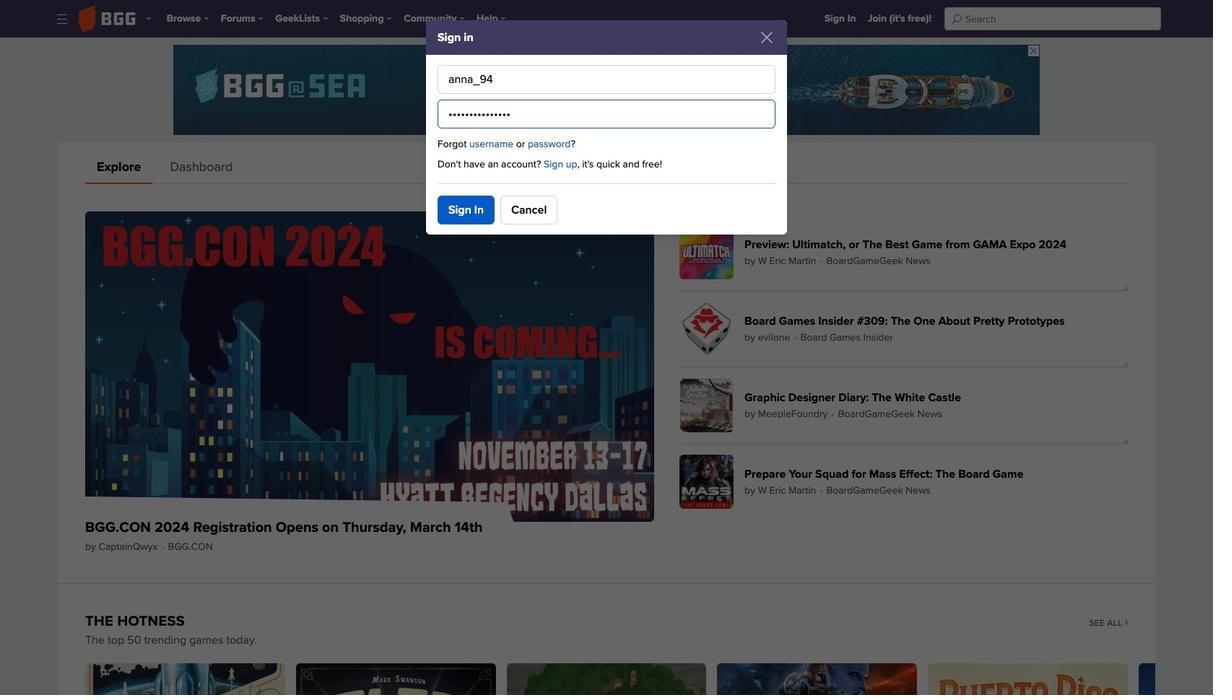 Task type: describe. For each thing, give the bounding box(es) containing it.
chevron right image
[[1125, 620, 1128, 625]]

puerto rico 1897: special edition artwork image
[[928, 663, 1128, 696]]

Password password field
[[438, 100, 776, 129]]

fled artwork image
[[296, 663, 496, 696]]

prepare your squad for mass effect: the board game secondary thumbnail image
[[680, 455, 734, 509]]

preview: ultimatch, or the best game from gama expo 2024 secondary thumbnail image
[[680, 226, 734, 280]]

advertisement element
[[173, 45, 1040, 135]]

boardgame geek logo image
[[78, 5, 136, 33]]

galactic cruise artwork image
[[85, 663, 285, 696]]

earthborne rangers artwork image
[[507, 663, 707, 696]]



Task type: vqa. For each thing, say whether or not it's contained in the screenshot.
Earthborne Rangers Artwork image on the bottom of page
yes



Task type: locate. For each thing, give the bounding box(es) containing it.
magnifying glass image
[[952, 14, 962, 24]]

mass effect: the board game – priority: hagalaz artwork image
[[717, 663, 917, 696]]

graphic designer diary: the white castle secondary thumbnail image
[[680, 379, 734, 433]]

Username text field
[[438, 65, 776, 94]]

bgg.con 2024 registration opens on thursday, march 14th primary thumbnail image
[[85, 212, 654, 522]]

star wars: unlimited – spark of rebellion artwork image
[[1139, 663, 1213, 696]]

dialog
[[426, 0, 787, 255]]

board games insider #309: the one about pretty prototypes secondary thumbnail image
[[680, 302, 734, 356]]



